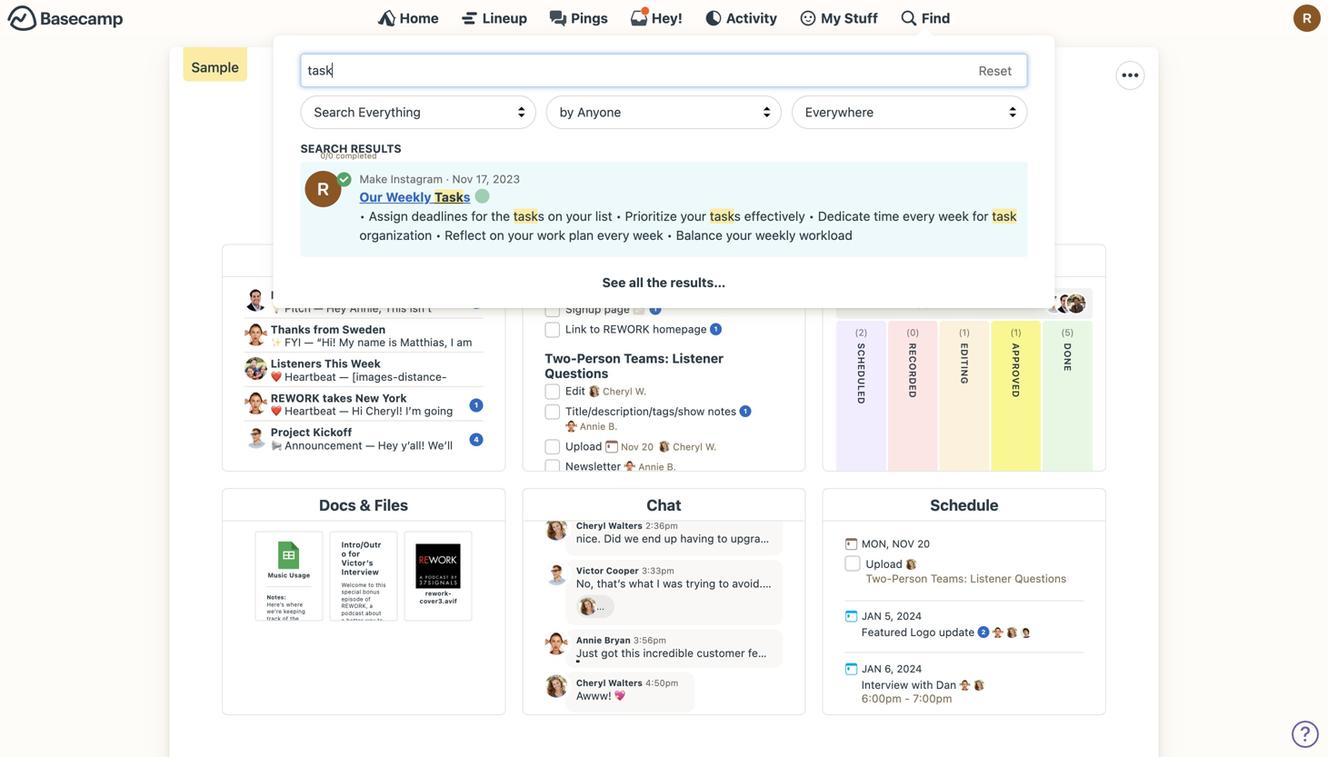 Task type: locate. For each thing, give the bounding box(es) containing it.
on
[[548, 208, 563, 223], [490, 228, 504, 243]]

plan
[[569, 228, 594, 243]]

0 horizontal spatial the
[[491, 208, 510, 223]]

your left work
[[508, 228, 534, 243]]

s up work
[[538, 208, 544, 223]]

task down set up people
[[514, 208, 538, 223]]

weekly
[[386, 189, 431, 204]]

s left 'effectively'
[[734, 208, 741, 223]]

make instagram · nov 17, 2023
[[360, 172, 520, 185]]

0 vertical spatial the
[[491, 208, 510, 223]]

your
[[566, 208, 592, 223], [681, 208, 706, 223], [508, 228, 534, 243], [726, 228, 752, 243]]

results…
[[670, 275, 726, 290]]

set
[[483, 187, 501, 201]]

0 vertical spatial week
[[939, 208, 969, 223]]

showcase
[[495, 124, 560, 142]]

the right the all
[[647, 275, 667, 290]]

the
[[491, 208, 510, 223], [647, 275, 667, 290]]

0 horizontal spatial ruby image
[[305, 171, 341, 207]]

1 horizontal spatial for
[[973, 208, 989, 223]]

your up plan
[[566, 208, 592, 223]]

·
[[446, 172, 449, 185]]

ruby image
[[1294, 5, 1321, 32], [305, 171, 341, 207]]

every down list
[[597, 228, 629, 243]]

nov
[[452, 172, 473, 185]]

sample
[[191, 59, 239, 75]]

• down prioritize
[[667, 228, 673, 243]]

•
[[360, 208, 365, 223], [616, 208, 622, 223], [809, 208, 815, 223], [436, 228, 441, 243], [667, 228, 673, 243]]

to
[[478, 124, 491, 142], [718, 124, 731, 142]]

• down the deadlines
[[436, 228, 441, 243]]

this
[[319, 124, 347, 142]]

week right the time
[[939, 208, 969, 223]]

for down take
[[973, 208, 989, 223]]

completed
[[336, 151, 377, 160]]

1 horizontal spatial every
[[903, 208, 935, 223]]

hey!
[[652, 10, 683, 26]]

see all the results… link
[[602, 275, 726, 290]]

for
[[471, 208, 488, 223], [973, 208, 989, 223]]

for up reflect
[[471, 208, 488, 223]]

a left look
[[988, 124, 996, 142]]

our weekly task s
[[360, 189, 470, 204]]

your left weekly
[[726, 228, 752, 243]]

search results
[[300, 142, 402, 155]]

👋
[[301, 124, 315, 142]]

and
[[649, 146, 673, 164]]

0 horizontal spatial to
[[478, 124, 491, 142]]

basecamp
[[645, 124, 714, 142]]

balance
[[676, 228, 723, 243]]

• right list
[[616, 208, 622, 223]]

prioritize
[[625, 208, 677, 223]]

switch accounts image
[[7, 5, 124, 33]]

2 horizontal spatial task
[[992, 208, 1017, 223]]

on up work
[[548, 208, 563, 223]]

every
[[903, 208, 935, 223], [597, 228, 629, 243]]

1 vertical spatial every
[[597, 228, 629, 243]]

0 vertical spatial on
[[548, 208, 563, 223]]

making
[[545, 84, 644, 118]]

1 horizontal spatial on
[[548, 208, 563, 223]]

on right reflect
[[490, 228, 504, 243]]

to left make
[[718, 124, 731, 142]]

list
[[595, 208, 612, 223]]

week
[[939, 208, 969, 223], [633, 228, 663, 243]]

2023
[[493, 172, 520, 185]]

my stuff button
[[799, 9, 878, 27]]

make
[[360, 172, 388, 185]]

2 for from the left
[[973, 208, 989, 223]]

task
[[435, 189, 463, 204]]

None reset field
[[970, 59, 1021, 82]]

1 horizontal spatial week
[[939, 208, 969, 223]]

a right is
[[365, 124, 373, 142]]

s
[[463, 189, 470, 204], [538, 208, 544, 223], [734, 208, 741, 223]]

see
[[602, 275, 626, 290]]

0 horizontal spatial for
[[471, 208, 488, 223]]

jennifer young image
[[679, 179, 708, 209]]

1 vertical spatial on
[[490, 228, 504, 243]]

3 task from the left
[[992, 208, 1017, 223]]

for search image
[[337, 172, 351, 187]]

s down nov
[[463, 189, 470, 204]]

workload
[[799, 228, 853, 243]]

2 task from the left
[[710, 208, 734, 223]]

assign
[[369, 208, 408, 223]]

2 horizontal spatial s
[[734, 208, 741, 223]]

my stuff
[[821, 10, 878, 26]]

my
[[821, 10, 841, 26]]

1 horizontal spatial ruby image
[[1294, 5, 1321, 32]]

the down set
[[491, 208, 510, 223]]

week down prioritize
[[633, 228, 663, 243]]

make
[[735, 124, 770, 142]]

explore!
[[677, 146, 730, 164]]

1 horizontal spatial to
[[718, 124, 731, 142]]

0 horizontal spatial every
[[597, 228, 629, 243]]

work
[[537, 228, 566, 243]]

lineup link
[[461, 9, 527, 27]]

podcast
[[786, 124, 839, 142]]

1 horizontal spatial task
[[710, 208, 734, 223]]

home
[[400, 10, 439, 26]]

effectively
[[744, 208, 805, 223]]

take
[[954, 124, 985, 142]]

0 horizontal spatial week
[[633, 228, 663, 243]]

17,
[[476, 172, 490, 185]]

task down look
[[992, 208, 1017, 223]]

organization
[[360, 228, 432, 243]]

nov 17, 2023 element
[[452, 172, 520, 185]]

0 horizontal spatial on
[[490, 228, 504, 243]]

0/0
[[320, 151, 333, 160]]

all
[[629, 275, 644, 290]]

activity
[[726, 10, 777, 26]]

is
[[351, 124, 361, 142]]

rework.
[[886, 124, 950, 142]]

0 vertical spatial every
[[903, 208, 935, 223]]

2 to from the left
[[718, 124, 731, 142]]

a
[[650, 84, 667, 118], [365, 124, 373, 142], [774, 124, 782, 142], [988, 124, 996, 142]]

task
[[514, 208, 538, 223], [710, 208, 734, 223], [992, 208, 1017, 223]]

0 horizontal spatial task
[[514, 208, 538, 223]]

up
[[505, 187, 519, 201]]

1 horizontal spatial the
[[647, 275, 667, 290]]

0/0 completed
[[320, 151, 377, 160]]

to right project
[[478, 124, 491, 142]]

task up balance
[[710, 208, 734, 223]]

lineup
[[483, 10, 527, 26]]

every right the time
[[903, 208, 935, 223]]

how
[[564, 124, 592, 142]]

0 horizontal spatial s
[[463, 189, 470, 204]]

deadlines
[[411, 208, 468, 223]]



Task type: vqa. For each thing, say whether or not it's contained in the screenshot.
Assignments to the right
no



Task type: describe. For each thing, give the bounding box(es) containing it.
time
[[874, 208, 899, 223]]

sample element
[[183, 47, 247, 81]]

results
[[351, 142, 402, 155]]

our
[[360, 189, 383, 204]]

a right make
[[774, 124, 782, 142]]

find button
[[900, 9, 950, 27]]

people on this project element
[[576, 166, 858, 222]]

0 vertical spatial ruby image
[[1294, 5, 1321, 32]]

search
[[300, 142, 348, 155]]

dedicate
[[818, 208, 870, 223]]

home link
[[378, 9, 439, 27]]

a up the basecamp
[[650, 84, 667, 118]]

people
[[522, 187, 559, 201]]

called
[[843, 124, 882, 142]]

weekly
[[755, 228, 796, 243]]

instagram
[[391, 172, 443, 185]]

1 vertical spatial week
[[633, 228, 663, 243]]

see all the results…
[[602, 275, 726, 290]]

look
[[1000, 124, 1028, 142]]

stuff
[[844, 10, 878, 26]]

1 horizontal spatial s
[[538, 208, 544, 223]]

1 task from the left
[[514, 208, 538, 223]]

1 vertical spatial ruby image
[[305, 171, 341, 207]]

• assign deadlines for the task s on your list • prioritize your task s effectively • dedicate time every week for task organization • reflect on your work plan every week • balance your weekly workload
[[360, 208, 1017, 243]]

1 vertical spatial the
[[647, 275, 667, 290]]

1 for from the left
[[471, 208, 488, 223]]

activity link
[[704, 9, 777, 27]]

the inside • assign deadlines for the task s on your list • prioritize your task s effectively • dedicate time every week for task organization • reflect on your work plan every week • balance your weekly workload
[[491, 208, 510, 223]]

your up balance
[[681, 208, 706, 223]]

set up people
[[483, 187, 559, 201]]

pings
[[571, 10, 608, 26]]

josh fiske image
[[712, 179, 741, 209]]

around
[[599, 146, 645, 164]]

reflect
[[445, 228, 486, 243]]

Search for… search field
[[300, 54, 1028, 87]]

pings button
[[549, 9, 608, 27]]

0/0 completed link
[[320, 151, 377, 160]]

project
[[428, 124, 474, 142]]

sample
[[377, 124, 424, 142]]

find
[[922, 10, 950, 26]]

main element
[[0, 0, 1328, 308]]

• down the our
[[360, 208, 365, 223]]

set up people link
[[470, 179, 572, 209]]

use
[[618, 124, 641, 142]]

none reset field inside main element
[[970, 59, 1021, 82]]

• up 'workload'
[[809, 208, 815, 223]]

hey! button
[[630, 6, 683, 27]]

making a podcast 👋 this is a sample project to showcase how we use basecamp to make a podcast called rework. take a look around and explore!
[[301, 84, 1028, 164]]

1 to from the left
[[478, 124, 491, 142]]

we
[[595, 124, 614, 142]]

podcast
[[673, 84, 784, 118]]



